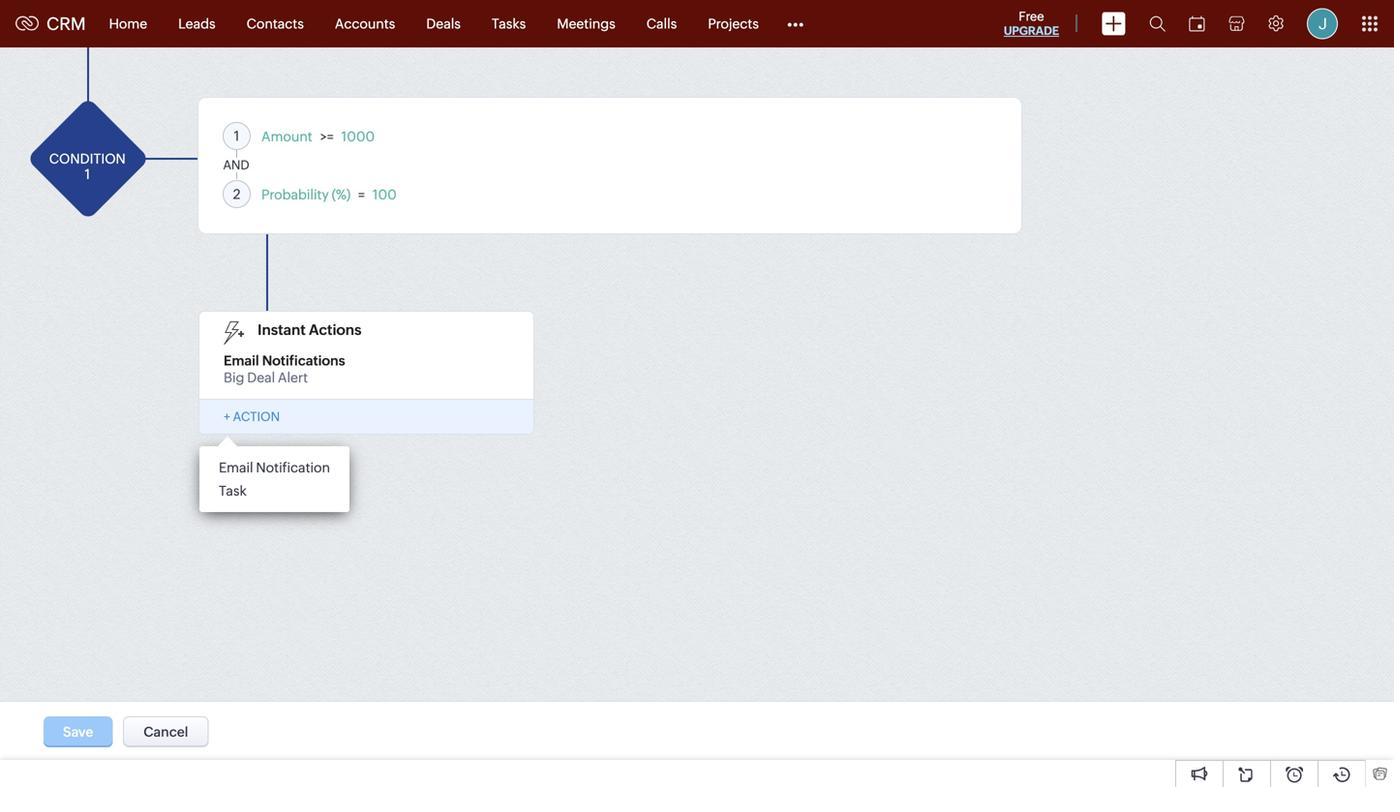 Task type: describe. For each thing, give the bounding box(es) containing it.
create menu element
[[1090, 0, 1138, 47]]

crm link
[[15, 14, 86, 34]]

cancel
[[144, 724, 188, 740]]

Other Modules field
[[775, 8, 816, 39]]

accounts link
[[319, 0, 411, 47]]

=
[[358, 187, 365, 202]]

deals
[[426, 16, 461, 31]]

contacts link
[[231, 0, 319, 47]]

home link
[[94, 0, 163, 47]]

big
[[224, 370, 244, 385]]

probability (%) = 100
[[261, 187, 397, 202]]

search image
[[1150, 15, 1166, 32]]

instant
[[258, 322, 306, 338]]

free upgrade
[[1004, 9, 1059, 37]]

action
[[233, 409, 280, 424]]

home
[[109, 16, 147, 31]]

profile image
[[1307, 8, 1338, 39]]

upgrade
[[1004, 24, 1059, 37]]

projects
[[708, 16, 759, 31]]

meetings link
[[542, 0, 631, 47]]

deals link
[[411, 0, 476, 47]]

+
[[224, 409, 230, 424]]

actions
[[309, 322, 362, 338]]

amount
[[261, 129, 313, 144]]

big deal alert link
[[224, 368, 308, 385]]

leads link
[[163, 0, 231, 47]]

contacts
[[247, 16, 304, 31]]

condition 1
[[49, 151, 126, 182]]



Task type: locate. For each thing, give the bounding box(es) containing it.
1000
[[341, 129, 375, 144]]

crm
[[46, 14, 86, 34]]

accounts
[[335, 16, 395, 31]]

search element
[[1138, 0, 1178, 47]]

free
[[1019, 9, 1044, 24]]

probability
[[261, 187, 329, 202]]

email inside email notifications big deal alert
[[224, 353, 259, 368]]

>=
[[320, 129, 334, 144]]

0 vertical spatial email
[[224, 353, 259, 368]]

1
[[85, 166, 90, 182]]

projects link
[[693, 0, 775, 47]]

task
[[219, 483, 247, 499]]

tasks
[[492, 16, 526, 31]]

(%)
[[332, 187, 351, 202]]

email for email notifications big deal alert
[[224, 353, 259, 368]]

calls link
[[631, 0, 693, 47]]

meetings
[[557, 16, 616, 31]]

100
[[373, 187, 397, 202]]

calls
[[647, 16, 677, 31]]

email notification
[[219, 460, 330, 475]]

email up big
[[224, 353, 259, 368]]

email notifications big deal alert
[[224, 353, 345, 385]]

email for email notification
[[219, 460, 253, 475]]

calendar image
[[1189, 16, 1206, 31]]

notification
[[256, 460, 330, 475]]

email up task
[[219, 460, 253, 475]]

instant actions
[[258, 322, 362, 338]]

leads
[[178, 16, 216, 31]]

tasks link
[[476, 0, 542, 47]]

create menu image
[[1102, 12, 1126, 35]]

alert
[[278, 370, 308, 385]]

notifications
[[262, 353, 345, 368]]

email
[[224, 353, 259, 368], [219, 460, 253, 475]]

1 vertical spatial email
[[219, 460, 253, 475]]

deal
[[247, 370, 275, 385]]

+ action
[[224, 409, 280, 424]]

condition
[[49, 151, 126, 166]]

cancel link
[[123, 717, 209, 748]]

and
[[223, 158, 249, 172]]

amount >= 1000
[[261, 129, 375, 144]]

profile element
[[1296, 0, 1350, 47]]



Task type: vqa. For each thing, say whether or not it's contained in the screenshot.
the top Bin.
no



